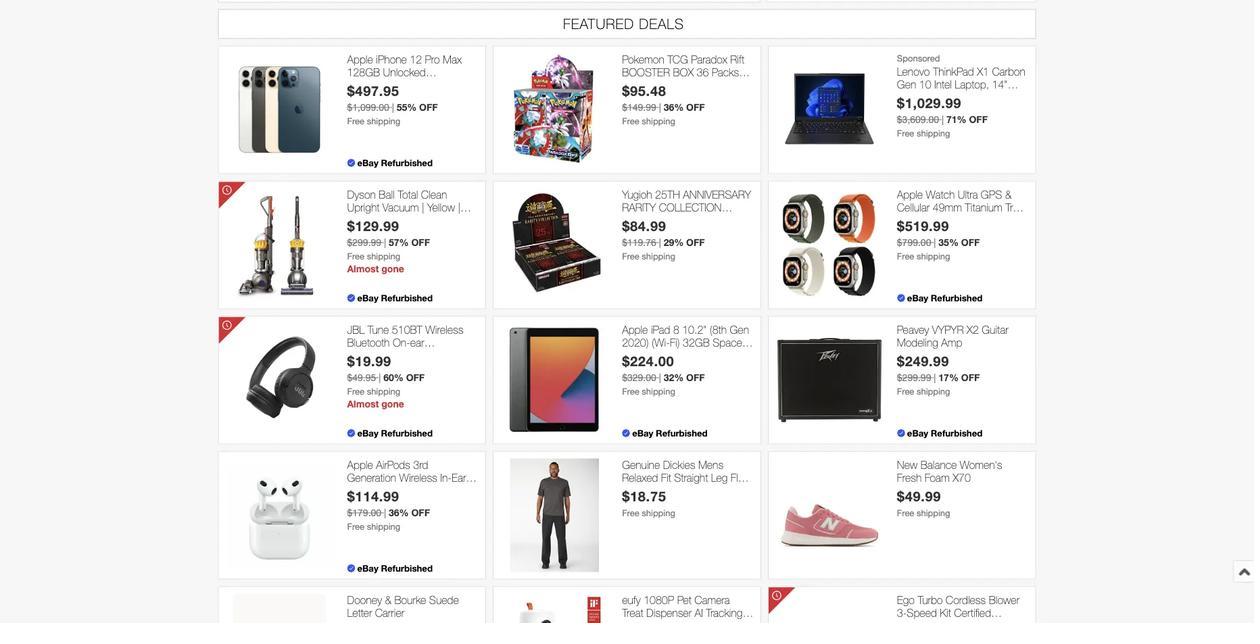 Task type: locate. For each thing, give the bounding box(es) containing it.
gen for ips,
[[897, 78, 917, 91]]

on-
[[393, 337, 410, 349]]

off inside peavey vypyr x2 guitar modeling amp $249.99 $299.99 | 17% off free shipping
[[962, 372, 980, 383]]

free down $129.99
[[347, 251, 365, 262]]

shipping inside $114.99 $179.00 | 36% off free shipping
[[367, 522, 401, 532]]

airpods
[[376, 459, 410, 472]]

gen inside apple ipad 8 10.2" (8th gen 2020) (wi-fi) 32gb space gray excellent
[[730, 324, 749, 336]]

| inside $114.99 $179.00 | 36% off free shipping
[[384, 507, 386, 519]]

off inside $114.99 $179.00 | 36% off free shipping
[[412, 507, 430, 519]]

off for $95.48
[[687, 102, 705, 113]]

apple iphone 12 pro max 128gb unlocked smartphone - very good link
[[347, 53, 479, 92]]

| inside the $224.00 $329.00 | 32% off free shipping
[[659, 372, 661, 383]]

off inside '$1,029.99 $3,609.00 | 71% off free shipping'
[[970, 114, 988, 125]]

- down unlocked
[[406, 79, 410, 92]]

ebay refurbished for $497.95
[[357, 157, 433, 168]]

free down $18.75
[[622, 508, 640, 519]]

0 vertical spatial gone
[[382, 263, 404, 274]]

- inside apple iphone 12 pro max 128gb unlocked smartphone - very good
[[406, 79, 410, 92]]

free inside $497.95 $1,099.00 | 55% off free shipping
[[347, 116, 365, 126]]

shipping down 29%
[[642, 251, 676, 262]]

$519.99 $799.00 | 35% off free shipping
[[897, 218, 980, 262]]

sponsored
[[897, 53, 940, 63]]

$84.99
[[622, 218, 667, 235]]

off down 'vpro®,'
[[970, 114, 988, 125]]

- for $114.99
[[388, 485, 392, 498]]

smartphone
[[347, 79, 403, 92]]

32gb down 14"
[[998, 91, 1025, 104]]

ball
[[379, 188, 395, 201]]

0 horizontal spatial gen
[[730, 324, 749, 336]]

excellent down (wi-
[[646, 349, 686, 362]]

off inside $129.99 $299.99 | 57% off free shipping almost gone
[[412, 237, 430, 248]]

ebay up balance
[[908, 428, 929, 439]]

| left 35%
[[934, 237, 936, 248]]

1st
[[681, 214, 695, 227]]

| inside $129.99 $299.99 | 57% off free shipping almost gone
[[384, 237, 386, 248]]

gen up ips,
[[897, 78, 917, 91]]

10.2"
[[683, 324, 707, 336]]

1 horizontal spatial certified
[[955, 607, 992, 620]]

1 horizontal spatial -
[[406, 79, 410, 92]]

free down $119.76
[[622, 251, 640, 262]]

0 vertical spatial gen
[[897, 78, 917, 91]]

trail
[[1006, 201, 1022, 214]]

yugioh 25th anniversary rarity collection booster box 1st edition new! 11/3
[[622, 188, 751, 240]]

dooney & bourke suede letter carrier link
[[347, 594, 479, 620]]

free inside $129.99 $299.99 | 57% off free shipping almost gone
[[347, 251, 365, 262]]

1 vertical spatial &
[[385, 594, 392, 607]]

-
[[406, 79, 410, 92], [388, 485, 392, 498], [423, 485, 427, 498]]

32%
[[664, 372, 684, 383]]

shipping down $3,609.00
[[917, 128, 951, 138]]

| left 32%
[[659, 372, 661, 383]]

eufy
[[622, 594, 641, 607]]

free down $149.99
[[622, 116, 640, 126]]

71%
[[947, 114, 967, 125]]

| for $224.00
[[659, 372, 661, 383]]

2 almost from the top
[[347, 399, 379, 410]]

gone down 57%
[[382, 263, 404, 274]]

ebay
[[357, 157, 379, 168], [357, 293, 379, 304], [908, 293, 929, 304], [357, 428, 379, 439], [632, 428, 654, 439], [908, 428, 929, 439], [357, 563, 379, 574]]

off for $519.99
[[962, 237, 980, 248]]

free down $49.99
[[897, 508, 915, 519]]

| left 71% at the top right
[[942, 114, 944, 125]]

off for $497.95
[[419, 102, 438, 113]]

free inside $84.99 $119.76 | 29% off free shipping
[[622, 251, 640, 262]]

1 horizontal spatial 36%
[[664, 102, 684, 113]]

& up trail
[[1006, 188, 1012, 201]]

shipping for $114.99
[[367, 522, 401, 532]]

1 vertical spatial 36%
[[389, 507, 409, 519]]

iphone
[[376, 53, 407, 66]]

510bt
[[392, 324, 423, 336]]

shipping down $179.00
[[367, 522, 401, 532]]

almost inside $129.99 $299.99 | 57% off free shipping almost gone
[[347, 263, 379, 274]]

excellent down in-
[[430, 485, 470, 498]]

excellent down trail
[[987, 214, 1027, 227]]

ebay up peavey
[[908, 293, 929, 304]]

ebay refurbished
[[357, 157, 433, 168], [357, 293, 433, 304], [908, 293, 983, 304], [357, 428, 433, 439], [632, 428, 708, 439], [908, 428, 983, 439], [357, 563, 433, 574]]

32gb inside sponsored lenovo thinkpad x1 carbon gen 10 intel laptop, 14" ips,  i7-1270p vpro®, 32gb
[[998, 91, 1025, 104]]

off inside $519.99 $799.00 | 35% off free shipping
[[962, 237, 980, 248]]

refurbished down the vacuum
[[387, 214, 441, 227]]

ebay up airpods
[[357, 428, 379, 439]]

0 vertical spatial certified
[[347, 214, 384, 227]]

shipping down 32%
[[642, 386, 676, 397]]

free down $329.00
[[622, 386, 640, 397]]

$299.99 down $129.99
[[347, 237, 382, 248]]

$1,029.99
[[897, 95, 962, 111]]

unlocked
[[383, 66, 426, 79]]

1 vertical spatial $299.99
[[897, 372, 932, 383]]

free down $249.99
[[897, 386, 915, 397]]

| inside $519.99 $799.00 | 35% off free shipping
[[934, 237, 936, 248]]

ebay refurbished up 510bt
[[357, 293, 433, 304]]

off down white
[[412, 507, 430, 519]]

shipping down "60%"
[[367, 386, 401, 397]]

excellent
[[987, 214, 1027, 227], [646, 349, 686, 362], [430, 485, 470, 498]]

free down $179.00
[[347, 522, 365, 532]]

36% down $95.48
[[664, 102, 684, 113]]

1 gone from the top
[[382, 263, 404, 274]]

free inside $18.75 free shipping
[[622, 508, 640, 519]]

| inside $84.99 $119.76 | 29% off free shipping
[[659, 237, 661, 248]]

gone for $19.99
[[382, 399, 404, 410]]

wireless up black
[[426, 324, 464, 336]]

fit
[[661, 472, 672, 485]]

gen up space
[[730, 324, 749, 336]]

$114.99
[[347, 489, 400, 505]]

$19.99 $49.95 | 60% off free shipping almost gone
[[347, 354, 425, 410]]

free inside peavey vypyr x2 guitar modeling amp $249.99 $299.99 | 17% off free shipping
[[897, 386, 915, 397]]

- for $497.95
[[406, 79, 410, 92]]

shipping for $95.48
[[642, 116, 676, 126]]

0 vertical spatial 32gb
[[998, 91, 1025, 104]]

free for $497.95
[[347, 116, 365, 126]]

shipping for $519.99
[[917, 251, 951, 262]]

cellular
[[897, 201, 930, 214]]

shipping inside $84.99 $119.76 | 29% off free shipping
[[642, 251, 676, 262]]

1270p
[[930, 91, 961, 104]]

0 vertical spatial &
[[1006, 188, 1012, 201]]

apple inside apple ipad 8 10.2" (8th gen 2020) (wi-fi) 32gb space gray excellent
[[622, 324, 648, 336]]

$84.99 $119.76 | 29% off free shipping
[[622, 218, 705, 262]]

shipping for $1,029.99
[[917, 128, 951, 138]]

free for $224.00
[[622, 386, 640, 397]]

bluetooth
[[347, 337, 390, 349]]

eufy 1080p pet camera treat dispenser ai tracking dogs cats monitoring 36
[[622, 594, 745, 624]]

paradox
[[691, 53, 728, 66]]

2020)
[[622, 337, 649, 349]]

1 vertical spatial almost
[[347, 399, 379, 410]]

off right 57%
[[412, 237, 430, 248]]

1 vertical spatial gen
[[730, 324, 749, 336]]

apple for $224.00
[[622, 324, 648, 336]]

free inside the $95.48 $149.99 | 36% off free shipping
[[622, 116, 640, 126]]

excellent for $224.00
[[646, 349, 686, 362]]

shipping inside peavey vypyr x2 guitar modeling amp $249.99 $299.99 | 17% off free shipping
[[917, 386, 951, 397]]

free for $95.48
[[622, 116, 640, 126]]

shipping down 57%
[[367, 251, 401, 262]]

off down 36
[[687, 102, 705, 113]]

shipping down $1,099.00
[[367, 116, 401, 126]]

apple watch ultra gps & cellular 49mm titanium trail alpine loop ocean excellent
[[897, 188, 1027, 227]]

36% down white
[[389, 507, 409, 519]]

2 vertical spatial excellent
[[430, 485, 470, 498]]

certified inside dyson ball total clean upright vacuum | yellow | certified refurbished
[[347, 214, 384, 227]]

36% inside $114.99 $179.00 | 36% off free shipping
[[389, 507, 409, 519]]

| inside the $95.48 $149.99 | 36% off free shipping
[[659, 102, 661, 113]]

pro
[[425, 53, 440, 66]]

1 horizontal spatial &
[[1006, 188, 1012, 201]]

ebay refurbished for $114.99
[[357, 563, 433, 574]]

thinkpad
[[933, 65, 974, 78]]

ebay up genuine
[[632, 428, 654, 439]]

ebay refurbished up dickies
[[632, 428, 708, 439]]

off inside the $95.48 $149.99 | 36% off free shipping
[[687, 102, 705, 113]]

12
[[410, 53, 422, 66]]

off down ocean
[[962, 237, 980, 248]]

1 horizontal spatial 32gb
[[998, 91, 1025, 104]]

gone for $129.99
[[382, 263, 404, 274]]

off inside $19.99 $49.95 | 60% off free shipping almost gone
[[406, 372, 425, 383]]

gen inside sponsored lenovo thinkpad x1 carbon gen 10 intel laptop, 14" ips,  i7-1270p vpro®, 32gb
[[897, 78, 917, 91]]

excellent inside apple ipad 8 10.2" (8th gen 2020) (wi-fi) 32gb space gray excellent
[[646, 349, 686, 362]]

wireless inside apple airpods 3rd generation wireless in-ear headset - white - excellent
[[399, 472, 437, 485]]

flex
[[648, 485, 665, 498]]

0 vertical spatial $299.99
[[347, 237, 382, 248]]

apple inside apple iphone 12 pro max 128gb unlocked smartphone - very good
[[347, 53, 373, 66]]

ebay refurbished up vypyr
[[908, 293, 983, 304]]

off right "60%"
[[406, 372, 425, 383]]

0 vertical spatial wireless
[[426, 324, 464, 336]]

shipping inside $519.99 $799.00 | 35% off free shipping
[[917, 251, 951, 262]]

1 vertical spatial certified
[[955, 607, 992, 620]]

- left white
[[388, 485, 392, 498]]

almost
[[347, 263, 379, 274], [347, 399, 379, 410]]

10
[[920, 78, 932, 91]]

ebay up tune
[[357, 293, 379, 304]]

apple inside apple watch ultra gps & cellular 49mm titanium trail alpine loop ocean excellent
[[897, 188, 923, 201]]

1 vertical spatial excellent
[[646, 349, 686, 362]]

ebay refurbished for $519.99
[[908, 293, 983, 304]]

shipping down $18.75
[[642, 508, 676, 519]]

$1,099.00
[[347, 102, 389, 113]]

shipping down 17%
[[917, 386, 951, 397]]

dispenser
[[647, 607, 692, 620]]

refurbished up total
[[381, 157, 433, 168]]

off right 17%
[[962, 372, 980, 383]]

ebay up dyson
[[357, 157, 379, 168]]

sponsored lenovo thinkpad x1 carbon gen 10 intel laptop, 14" ips,  i7-1270p vpro®, 32gb
[[897, 53, 1026, 104]]

| inside $497.95 $1,099.00 | 55% off free shipping
[[392, 102, 394, 113]]

2 gone from the top
[[382, 399, 404, 410]]

ear
[[452, 472, 466, 485]]

wireless down 3rd on the left bottom of page
[[399, 472, 437, 485]]

shipping down $49.99
[[917, 508, 951, 519]]

| inside '$1,029.99 $3,609.00 | 71% off free shipping'
[[942, 114, 944, 125]]

bourke
[[395, 594, 426, 607]]

almost down $129.99
[[347, 263, 379, 274]]

new up the fresh
[[897, 459, 918, 472]]

apple for $519.99
[[897, 188, 923, 201]]

1080p
[[644, 594, 674, 607]]

shipping inside $497.95 $1,099.00 | 55% off free shipping
[[367, 116, 401, 126]]

shipping inside $129.99 $299.99 | 57% off free shipping almost gone
[[367, 251, 401, 262]]

refurbished up bourke
[[381, 563, 433, 574]]

| down clean
[[422, 201, 424, 214]]

shipping inside the $95.48 $149.99 | 36% off free shipping
[[642, 116, 676, 126]]

ebay refurbished for $224.00
[[632, 428, 708, 439]]

off right 29%
[[687, 237, 705, 248]]

free inside $114.99 $179.00 | 36% off free shipping
[[347, 522, 365, 532]]

1 vertical spatial gone
[[382, 399, 404, 410]]

off inside $497.95 $1,099.00 | 55% off free shipping
[[419, 102, 438, 113]]

excellent inside apple watch ultra gps & cellular 49mm titanium trail alpine loop ocean excellent
[[987, 214, 1027, 227]]

free for $19.99
[[347, 386, 365, 397]]

apple up 128gb
[[347, 53, 373, 66]]

free inside '$1,029.99 $3,609.00 | 71% off free shipping'
[[897, 128, 915, 138]]

shipping inside '$1,029.99 $3,609.00 | 71% off free shipping'
[[917, 128, 951, 138]]

$299.99 inside $129.99 $299.99 | 57% off free shipping almost gone
[[347, 237, 382, 248]]

lenovo thinkpad x1 carbon gen 10 intel laptop, 14" ips,  i7-1270p vpro®, 32gb link
[[897, 65, 1029, 104]]

featured
[[563, 15, 635, 32]]

gone down "60%"
[[382, 399, 404, 410]]

new down the box
[[657, 79, 677, 92]]

new inside pokemon tcg paradox rift booster box 36 packs sealed new
[[657, 79, 677, 92]]

| left 55%
[[392, 102, 394, 113]]

gone inside $129.99 $299.99 | 57% off free shipping almost gone
[[382, 263, 404, 274]]

off right 32%
[[687, 372, 705, 383]]

free for $1,029.99
[[897, 128, 915, 138]]

turbo
[[918, 594, 943, 607]]

almost down $49.95
[[347, 399, 379, 410]]

dogs
[[622, 620, 646, 624]]

almost inside $19.99 $49.95 | 60% off free shipping almost gone
[[347, 399, 379, 410]]

shipping down $149.99
[[642, 116, 676, 126]]

pokemon
[[622, 53, 665, 66]]

1 horizontal spatial $299.99
[[897, 372, 932, 383]]

jbl
[[347, 324, 365, 336]]

| down $114.99
[[384, 507, 386, 519]]

57%
[[389, 237, 409, 248]]

0 horizontal spatial &
[[385, 594, 392, 607]]

apple up 2020)
[[622, 324, 648, 336]]

apple up generation
[[347, 459, 373, 472]]

1 vertical spatial new
[[897, 459, 918, 472]]

peavey vypyr x2 guitar modeling amp $249.99 $299.99 | 17% off free shipping
[[897, 324, 1009, 397]]

$119.76
[[622, 237, 657, 248]]

off inside $84.99 $119.76 | 29% off free shipping
[[687, 237, 705, 248]]

1 vertical spatial 32gb
[[683, 337, 710, 349]]

shipping inside the $224.00 $329.00 | 32% off free shipping
[[642, 386, 676, 397]]

front
[[622, 485, 645, 498]]

| left 29%
[[659, 237, 661, 248]]

yugioh 25th anniversary rarity collection booster box 1st edition new! 11/3 link
[[622, 188, 754, 240]]

|
[[392, 102, 394, 113], [659, 102, 661, 113], [942, 114, 944, 125], [422, 201, 424, 214], [458, 201, 461, 214], [384, 237, 386, 248], [659, 237, 661, 248], [934, 237, 936, 248], [379, 372, 381, 383], [659, 372, 661, 383], [934, 372, 936, 383], [384, 507, 386, 519]]

1 vertical spatial wireless
[[399, 472, 437, 485]]

0 horizontal spatial -
[[388, 485, 392, 498]]

| left "60%"
[[379, 372, 381, 383]]

| for $1,029.99
[[942, 114, 944, 125]]

free inside $19.99 $49.95 | 60% off free shipping almost gone
[[347, 386, 365, 397]]

$18.75 free shipping
[[622, 489, 676, 519]]

| right yellow
[[458, 201, 461, 214]]

vpro®,
[[964, 91, 995, 104]]

0 horizontal spatial $299.99
[[347, 237, 382, 248]]

$299.99 down $249.99
[[897, 372, 932, 383]]

| left 17%
[[934, 372, 936, 383]]

2 horizontal spatial excellent
[[987, 214, 1027, 227]]

$1,029.99 $3,609.00 | 71% off free shipping
[[897, 95, 988, 138]]

ebay refurbished up balance
[[908, 428, 983, 439]]

free down $1,099.00
[[347, 116, 365, 126]]

36% for $114.99
[[389, 507, 409, 519]]

gone inside $19.99 $49.95 | 60% off free shipping almost gone
[[382, 399, 404, 410]]

$129.99
[[347, 218, 400, 235]]

| left 57%
[[384, 237, 386, 248]]

cordless
[[946, 594, 986, 607]]

| inside $19.99 $49.95 | 60% off free shipping almost gone
[[379, 372, 381, 383]]

- right white
[[423, 485, 427, 498]]

edition
[[698, 214, 728, 227]]

1 almost from the top
[[347, 263, 379, 274]]

0 vertical spatial excellent
[[987, 214, 1027, 227]]

free inside the $224.00 $329.00 | 32% off free shipping
[[622, 386, 640, 397]]

| right $149.99
[[659, 102, 661, 113]]

1 horizontal spatial new
[[897, 459, 918, 472]]

free inside $519.99 $799.00 | 35% off free shipping
[[897, 251, 915, 262]]

ebay up dooney
[[357, 563, 379, 574]]

free down $49.95
[[347, 386, 365, 397]]

1 horizontal spatial excellent
[[646, 349, 686, 362]]

0 horizontal spatial new
[[657, 79, 677, 92]]

refurbished up balance
[[931, 428, 983, 439]]

free down $799.00
[[897, 251, 915, 262]]

0 vertical spatial new
[[657, 79, 677, 92]]

| for $84.99
[[659, 237, 661, 248]]

fi)
[[670, 337, 680, 349]]

free down $3,609.00
[[897, 128, 915, 138]]

| for $95.48
[[659, 102, 661, 113]]

0 horizontal spatial certified
[[347, 214, 384, 227]]

0 vertical spatial almost
[[347, 263, 379, 274]]

apple inside apple airpods 3rd generation wireless in-ear headset - white - excellent
[[347, 459, 373, 472]]

refurbished down speed
[[897, 620, 951, 624]]

good
[[435, 79, 461, 92]]

certified
[[347, 214, 384, 227], [955, 607, 992, 620]]

32gb down the 10.2"
[[683, 337, 710, 349]]

ebay refurbished up the ball
[[357, 157, 433, 168]]

off right 55%
[[419, 102, 438, 113]]

ebay for $224.00
[[632, 428, 654, 439]]

wireless inside jbl tune 510bt wireless bluetooth on-ear headphones, black
[[426, 324, 464, 336]]

$299.99
[[347, 237, 382, 248], [897, 372, 932, 383]]

off for $1,029.99
[[970, 114, 988, 125]]

certified down cordless
[[955, 607, 992, 620]]

balance
[[921, 459, 957, 472]]

1 horizontal spatial gen
[[897, 78, 917, 91]]

0 vertical spatial 36%
[[664, 102, 684, 113]]

ebay refurbished for $249.99
[[908, 428, 983, 439]]

36% inside the $95.48 $149.99 | 36% off free shipping
[[664, 102, 684, 113]]

0 horizontal spatial 36%
[[389, 507, 409, 519]]

certified down upright
[[347, 214, 384, 227]]

collection
[[659, 201, 722, 214]]

shipping for $224.00
[[642, 386, 676, 397]]

shipping inside $19.99 $49.95 | 60% off free shipping almost gone
[[367, 386, 401, 397]]

laptop,
[[955, 78, 990, 91]]

& up carrier
[[385, 594, 392, 607]]

ultra
[[958, 188, 978, 201]]

shipping down 35%
[[917, 251, 951, 262]]

refurbished up airpods
[[381, 428, 433, 439]]

refurbished up vypyr
[[931, 293, 983, 304]]

$299.99 inside peavey vypyr x2 guitar modeling amp $249.99 $299.99 | 17% off free shipping
[[897, 372, 932, 383]]

ips,
[[897, 91, 915, 104]]

peavey
[[897, 324, 930, 336]]

off inside the $224.00 $329.00 | 32% off free shipping
[[687, 372, 705, 383]]

apple up cellular
[[897, 188, 923, 201]]

| for $19.99
[[379, 372, 381, 383]]

0 horizontal spatial 32gb
[[683, 337, 710, 349]]

0 horizontal spatial excellent
[[430, 485, 470, 498]]

ebay refurbished up bourke
[[357, 563, 433, 574]]

36
[[697, 66, 709, 79]]

gen for space
[[730, 324, 749, 336]]



Task type: vqa. For each thing, say whether or not it's contained in the screenshot.


Task type: describe. For each thing, give the bounding box(es) containing it.
ego
[[897, 594, 915, 607]]

ego turbo cordless blower 3-speed kit certified refurbished
[[897, 594, 1020, 624]]

$18.75
[[622, 489, 667, 505]]

max
[[443, 53, 462, 66]]

black
[[411, 349, 436, 362]]

refurbished inside dyson ball total clean upright vacuum | yellow | certified refurbished
[[387, 214, 441, 227]]

box
[[673, 66, 694, 79]]

women's
[[960, 459, 1003, 472]]

free for $519.99
[[897, 251, 915, 262]]

$49.95
[[347, 372, 376, 383]]

shipping for $84.99
[[642, 251, 676, 262]]

$149.99
[[622, 102, 657, 113]]

new!
[[622, 227, 648, 240]]

free for $129.99
[[347, 251, 365, 262]]

x1
[[977, 65, 990, 78]]

$519.99
[[897, 218, 950, 235]]

dickies
[[663, 459, 696, 472]]

jbl tune 510bt wireless bluetooth on-ear headphones, black link
[[347, 324, 479, 362]]

yellow
[[427, 201, 455, 214]]

x70
[[953, 472, 971, 485]]

genuine dickies mens relaxed fit straight leg flat front flex pant
[[622, 459, 747, 498]]

(8th
[[710, 324, 727, 336]]

dyson ball total clean upright vacuum | yellow | certified refurbished
[[347, 188, 461, 227]]

pant
[[668, 485, 688, 498]]

mens
[[699, 459, 724, 472]]

$3,609.00
[[897, 114, 940, 125]]

fresh
[[897, 472, 922, 485]]

tcg
[[668, 53, 688, 66]]

modeling
[[897, 337, 939, 349]]

refurbished up dickies
[[656, 428, 708, 439]]

new inside "new balance women's fresh foam x70 $49.99 free shipping"
[[897, 459, 918, 472]]

| inside peavey vypyr x2 guitar modeling amp $249.99 $299.99 | 17% off free shipping
[[934, 372, 936, 383]]

| for $519.99
[[934, 237, 936, 248]]

2 horizontal spatial -
[[423, 485, 427, 498]]

ebay refurbished up airpods
[[357, 428, 433, 439]]

sealed
[[622, 79, 654, 92]]

excellent inside apple airpods 3rd generation wireless in-ear headset - white - excellent
[[430, 485, 470, 498]]

& inside apple watch ultra gps & cellular 49mm titanium trail alpine loop ocean excellent
[[1006, 188, 1012, 201]]

shipping for $19.99
[[367, 386, 401, 397]]

36% for $95.48
[[664, 102, 684, 113]]

& inside dooney & bourke suede letter carrier
[[385, 594, 392, 607]]

$224.00 $329.00 | 32% off free shipping
[[622, 354, 705, 397]]

ebay for $519.99
[[908, 293, 929, 304]]

| for $129.99
[[384, 237, 386, 248]]

ebay for $249.99
[[908, 428, 929, 439]]

certified inside 'ego turbo cordless blower 3-speed kit certified refurbished'
[[955, 607, 992, 620]]

tracking
[[706, 607, 743, 620]]

apple watch ultra gps & cellular 49mm titanium trail alpine loop ocean excellent link
[[897, 188, 1029, 227]]

dyson ball total clean upright vacuum | yellow | certified refurbished link
[[347, 188, 479, 227]]

free inside "new balance women's fresh foam x70 $49.99 free shipping"
[[897, 508, 915, 519]]

55%
[[397, 102, 417, 113]]

flat
[[731, 472, 747, 485]]

35%
[[939, 237, 959, 248]]

i7-
[[918, 91, 930, 104]]

treat
[[622, 607, 644, 620]]

x2
[[967, 324, 979, 336]]

$799.00
[[897, 237, 932, 248]]

straight
[[675, 472, 708, 485]]

alpine
[[897, 214, 925, 227]]

anniversary
[[683, 188, 751, 201]]

3rd
[[413, 459, 428, 472]]

blower
[[989, 594, 1020, 607]]

ipad
[[651, 324, 671, 336]]

headphones,
[[347, 349, 408, 362]]

watch
[[926, 188, 955, 201]]

carrier
[[375, 607, 405, 620]]

apple for $497.95
[[347, 53, 373, 66]]

$114.99 $179.00 | 36% off free shipping
[[347, 489, 430, 532]]

rift
[[731, 53, 745, 66]]

(wi-
[[652, 337, 670, 349]]

clean
[[421, 188, 447, 201]]

white
[[395, 485, 420, 498]]

box
[[660, 214, 678, 227]]

speed
[[907, 607, 937, 620]]

ebay for $114.99
[[357, 563, 379, 574]]

total
[[398, 188, 418, 201]]

ebay for $497.95
[[357, 157, 379, 168]]

dooney & bourke suede letter carrier
[[347, 594, 459, 620]]

lenovo
[[897, 65, 930, 78]]

booster
[[622, 214, 657, 227]]

shipping inside $18.75 free shipping
[[642, 508, 676, 519]]

free for $114.99
[[347, 522, 365, 532]]

monitoring
[[673, 620, 720, 624]]

60%
[[384, 372, 404, 383]]

off for $129.99
[[412, 237, 430, 248]]

8
[[674, 324, 680, 336]]

apple ipad 8 10.2" (8th gen 2020) (wi-fi) 32gb space gray excellent
[[622, 324, 749, 362]]

pokemon tcg paradox rift booster box 36 packs sealed new
[[622, 53, 745, 92]]

genuine
[[622, 459, 660, 472]]

headset
[[347, 485, 385, 498]]

off for $84.99
[[687, 237, 705, 248]]

off for $114.99
[[412, 507, 430, 519]]

ocean
[[954, 214, 984, 227]]

genuine dickies mens relaxed fit straight leg flat front flex pant link
[[622, 459, 754, 498]]

| for $114.99
[[384, 507, 386, 519]]

very
[[413, 79, 432, 92]]

rarity
[[622, 201, 656, 214]]

free for $84.99
[[622, 251, 640, 262]]

foam
[[925, 472, 950, 485]]

excellent for $519.99
[[987, 214, 1027, 227]]

32gb inside apple ipad 8 10.2" (8th gen 2020) (wi-fi) 32gb space gray excellent
[[683, 337, 710, 349]]

off for $19.99
[[406, 372, 425, 383]]

almost for $129.99
[[347, 263, 379, 274]]

camera
[[695, 594, 730, 607]]

apple ipad 8 10.2" (8th gen 2020) (wi-fi) 32gb space gray excellent link
[[622, 324, 754, 362]]

deals
[[639, 15, 685, 32]]

$95.48
[[622, 83, 667, 99]]

refurbished up 510bt
[[381, 293, 433, 304]]

128gb
[[347, 66, 380, 79]]

eufy 1080p pet camera treat dispenser ai tracking dogs cats monitoring 36 link
[[622, 594, 754, 624]]

| for $497.95
[[392, 102, 394, 113]]

shipping for $129.99
[[367, 251, 401, 262]]

apple for $114.99
[[347, 459, 373, 472]]

shipping inside "new balance women's fresh foam x70 $49.99 free shipping"
[[917, 508, 951, 519]]

off for $224.00
[[687, 372, 705, 383]]

upright
[[347, 201, 380, 214]]

almost for $19.99
[[347, 399, 379, 410]]

guitar
[[982, 324, 1009, 336]]

$224.00
[[622, 354, 675, 370]]

refurbished inside 'ego turbo cordless blower 3-speed kit certified refurbished'
[[897, 620, 951, 624]]

shipping for $497.95
[[367, 116, 401, 126]]



